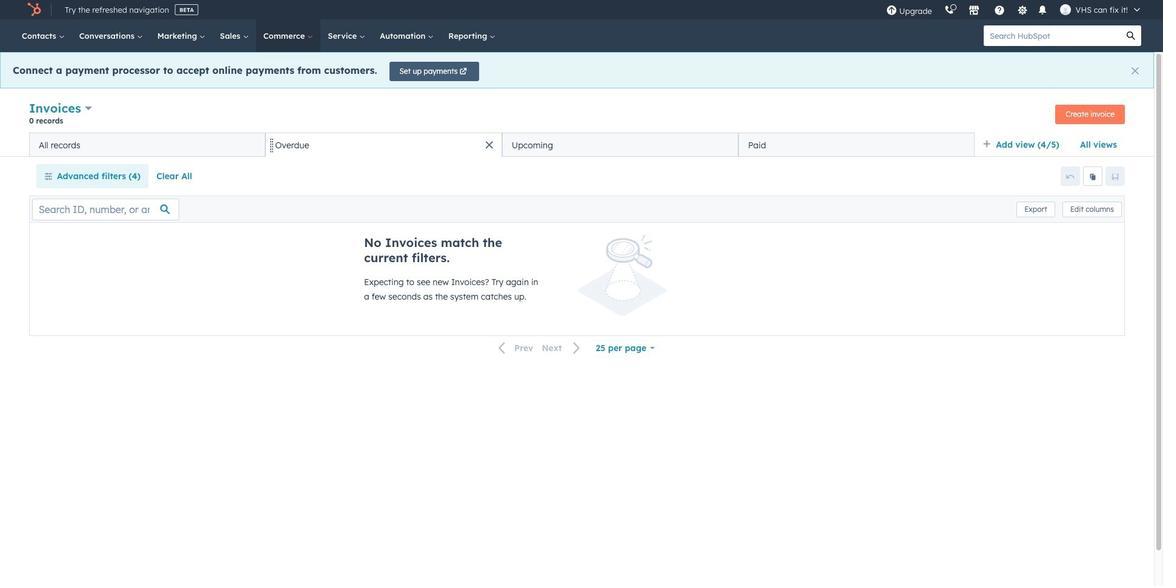 Task type: describe. For each thing, give the bounding box(es) containing it.
marketplaces image
[[969, 5, 980, 16]]

Search ID, number, or amount billed search field
[[32, 199, 179, 220]]

close image
[[1132, 67, 1140, 75]]



Task type: locate. For each thing, give the bounding box(es) containing it.
menu
[[881, 0, 1149, 19]]

alert
[[0, 52, 1155, 89]]

banner
[[29, 99, 1126, 133]]

Search HubSpot search field
[[984, 25, 1121, 46]]

jer mill image
[[1061, 4, 1071, 15]]

pagination navigation
[[492, 341, 588, 357]]



Task type: vqa. For each thing, say whether or not it's contained in the screenshot.
Search ID, number, or amount billed search field
yes



